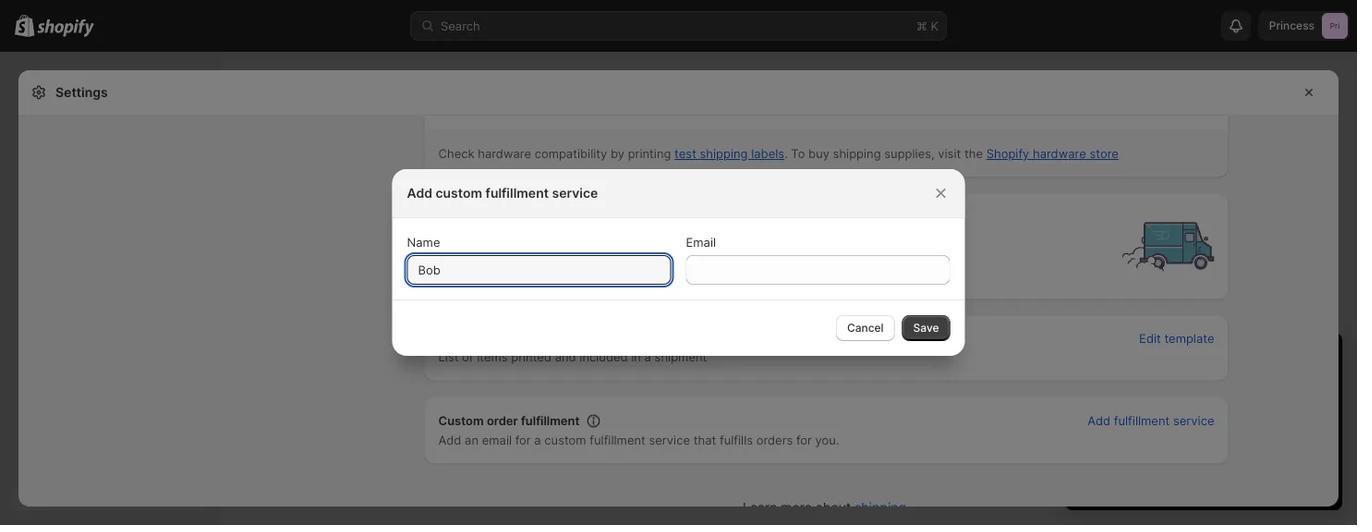 Task type: describe. For each thing, give the bounding box(es) containing it.
more
[[781, 500, 813, 515]]

calculated
[[548, 210, 608, 224]]

your inside dropdown button
[[1189, 349, 1228, 372]]

third-
[[481, 210, 514, 224]]

months
[[1136, 401, 1178, 416]]

switch
[[1084, 383, 1123, 397]]

Email email field
[[686, 255, 951, 285]]

1 day left in your trial
[[1084, 349, 1266, 372]]

items
[[477, 350, 508, 365]]

$50 app store credit
[[1099, 420, 1215, 434]]

store inside to customize your online store and add bonus features
[[1136, 438, 1165, 452]]

1 horizontal spatial to
[[1126, 383, 1138, 397]]

edit template link
[[1129, 326, 1226, 352]]

labels
[[752, 147, 785, 161]]

buy
[[809, 147, 830, 161]]

paid
[[1151, 383, 1176, 397]]

shipment
[[655, 350, 707, 365]]

cancel
[[848, 321, 884, 335]]

add custom fulfillment service
[[407, 185, 598, 201]]

to inside settings dialog
[[707, 236, 718, 250]]

connect
[[439, 236, 487, 250]]

in inside 1 day left in your trial dropdown button
[[1169, 349, 1184, 372]]

add for add fulfillment service
[[1088, 414, 1111, 429]]

an
[[465, 434, 479, 448]]

use
[[721, 236, 742, 250]]

1
[[1084, 349, 1093, 372]]

1 horizontal spatial .
[[907, 500, 910, 515]]

customize
[[1233, 420, 1291, 434]]

about
[[816, 500, 851, 515]]

printing
[[628, 147, 672, 161]]

3
[[1125, 401, 1132, 416]]

cancel button
[[836, 315, 895, 341]]

printed
[[511, 350, 552, 365]]

credit
[[1182, 420, 1215, 434]]

email
[[482, 434, 512, 448]]

settings
[[55, 85, 108, 100]]

test
[[675, 147, 697, 161]]

service inside add custom fulfillment service dialog
[[552, 185, 598, 201]]

first 3 months for $1/month
[[1099, 401, 1255, 416]]

plan
[[1179, 383, 1203, 397]]

included
[[580, 350, 628, 365]]

at
[[644, 210, 656, 224]]

rates
[[611, 210, 641, 224]]

custom inside settings dialog
[[545, 434, 587, 448]]

to inside to customize your online store and add bonus features
[[1218, 420, 1230, 434]]

add
[[1193, 438, 1215, 452]]

to customize your online store and add bonus features
[[1099, 420, 1320, 452]]

party
[[514, 210, 545, 224]]

account
[[658, 236, 703, 250]]

2 vertical spatial a
[[535, 434, 541, 448]]

and inside edit template list of items printed and included in a shipment
[[555, 350, 577, 365]]

Name text field
[[407, 255, 672, 285]]

edit template list of items printed and included in a shipment
[[439, 332, 1215, 365]]

template
[[1165, 332, 1215, 346]]

enable
[[439, 210, 478, 224]]

switch to a paid plan and get:
[[1084, 383, 1253, 397]]

email
[[686, 235, 716, 249]]

features
[[1257, 438, 1304, 452]]

1 horizontal spatial for
[[797, 434, 813, 448]]

add for add an email for a custom fulfillment service that fulfills orders for you.
[[439, 434, 462, 448]]

save
[[914, 321, 940, 335]]

1 vertical spatial a
[[1141, 383, 1148, 397]]

rates.
[[801, 236, 833, 250]]

add an email for a custom fulfillment service that fulfills orders for you.
[[439, 434, 840, 448]]

name
[[407, 235, 440, 249]]

1 vertical spatial store
[[1150, 420, 1179, 434]]

by
[[611, 147, 625, 161]]

for for $1/month
[[1182, 401, 1197, 416]]

online
[[1099, 438, 1133, 452]]

1 hardware from the left
[[478, 147, 532, 161]]

order
[[487, 414, 518, 429]]

check hardware compatibility by printing test shipping labels . to buy shipping supplies, visit the shopify hardware store
[[439, 147, 1119, 161]]

trial
[[1233, 349, 1266, 372]]



Task type: vqa. For each thing, say whether or not it's contained in the screenshot.
more
yes



Task type: locate. For each thing, give the bounding box(es) containing it.
0 horizontal spatial add
[[407, 185, 433, 201]]

fulfills
[[720, 434, 753, 448]]

hardware
[[478, 147, 532, 161], [1033, 147, 1087, 161]]

in inside edit template list of items printed and included in a shipment
[[632, 350, 641, 365]]

add up name
[[407, 185, 433, 201]]

a down custom order fulfillment
[[535, 434, 541, 448]]

0 horizontal spatial to
[[707, 236, 718, 250]]

bonus
[[1219, 438, 1253, 452]]

a left paid
[[1141, 383, 1148, 397]]

for down custom order fulfillment
[[516, 434, 531, 448]]

edit
[[1140, 332, 1162, 346]]

add for add custom fulfillment service
[[407, 185, 433, 201]]

custom order fulfillment
[[439, 414, 580, 429]]

add custom fulfillment service dialog
[[0, 169, 1358, 356]]

0 vertical spatial add
[[407, 185, 433, 201]]

add fulfillment service
[[1088, 414, 1215, 429]]

service left that
[[649, 434, 691, 448]]

and for to
[[1169, 438, 1190, 452]]

and up $1/month
[[1206, 383, 1228, 397]]

hardware right shopify
[[1033, 147, 1087, 161]]

k
[[931, 18, 939, 33]]

0 vertical spatial and
[[555, 350, 577, 365]]

learn more about shipping .
[[743, 500, 910, 515]]

shipping link
[[855, 500, 907, 515]]

your inside to customize your online store and add bonus features
[[1294, 420, 1320, 434]]

2 vertical spatial add
[[439, 434, 462, 448]]

save button
[[903, 315, 951, 341]]

app
[[1125, 420, 1146, 434]]

for inside 1 day left in your trial element
[[1182, 401, 1197, 416]]

to down $1/month
[[1218, 420, 1230, 434]]

shopify hardware store link
[[987, 147, 1119, 161]]

in right included
[[632, 350, 641, 365]]

2 horizontal spatial service
[[1174, 414, 1215, 429]]

first
[[1099, 401, 1121, 416]]

0 vertical spatial service
[[552, 185, 598, 201]]

shipping down calculated
[[566, 236, 614, 250]]

store inside settings dialog
[[1090, 147, 1119, 161]]

compatibility
[[535, 147, 608, 161]]

0 horizontal spatial and
[[555, 350, 577, 365]]

settings dialog
[[18, 0, 1339, 525]]

1 vertical spatial service
[[1174, 414, 1215, 429]]

and left "add"
[[1169, 438, 1190, 452]]

and
[[555, 350, 577, 365], [1206, 383, 1228, 397], [1169, 438, 1190, 452]]

your down template
[[1189, 349, 1228, 372]]

in down template
[[1169, 349, 1184, 372]]

carrier
[[617, 236, 654, 250]]

for for a
[[516, 434, 531, 448]]

1 horizontal spatial add
[[439, 434, 462, 448]]

0 vertical spatial a
[[645, 350, 652, 365]]

to
[[707, 236, 718, 250], [1126, 383, 1138, 397], [1218, 420, 1230, 434]]

enable third-party calculated rates at checkout
[[439, 210, 713, 224]]

2 horizontal spatial a
[[1141, 383, 1148, 397]]

your down third- on the left top of page
[[490, 236, 515, 250]]

checkout
[[658, 210, 713, 224]]

supplies,
[[885, 147, 935, 161]]

1 horizontal spatial service
[[649, 434, 691, 448]]

check
[[439, 147, 475, 161]]

visit
[[939, 147, 962, 161]]

hardware up add custom fulfillment service
[[478, 147, 532, 161]]

service
[[552, 185, 598, 201], [1174, 414, 1215, 429], [649, 434, 691, 448]]

1 horizontal spatial a
[[645, 350, 652, 365]]

and right printed
[[555, 350, 577, 365]]

1 horizontal spatial in
[[1169, 349, 1184, 372]]

store
[[1090, 147, 1119, 161], [1150, 420, 1179, 434], [1136, 438, 1165, 452]]

. right about
[[907, 500, 910, 515]]

you.
[[816, 434, 840, 448]]

add inside add fulfillment service 'button'
[[1088, 414, 1111, 429]]

for down plan
[[1182, 401, 1197, 416]]

2 horizontal spatial and
[[1206, 383, 1228, 397]]

day
[[1098, 349, 1130, 372]]

⌘ k
[[917, 18, 939, 33]]

0 vertical spatial custom
[[436, 185, 483, 201]]

learn
[[743, 500, 778, 515]]

fulfillment inside add fulfillment service 'button'
[[1115, 414, 1171, 429]]

1 vertical spatial .
[[907, 500, 910, 515]]

service up enable third-party calculated rates at checkout
[[552, 185, 598, 201]]

to up 3 at bottom right
[[1126, 383, 1138, 397]]

add
[[407, 185, 433, 201], [1088, 414, 1111, 429], [439, 434, 462, 448]]

shipping right buy at the right top
[[833, 147, 882, 161]]

2 vertical spatial to
[[1218, 420, 1230, 434]]

$1/month
[[1201, 401, 1255, 416]]

2 horizontal spatial for
[[1182, 401, 1197, 416]]

1 vertical spatial and
[[1206, 383, 1228, 397]]

existing
[[519, 236, 563, 250]]

2 horizontal spatial add
[[1088, 414, 1111, 429]]

shipping right the test
[[700, 147, 748, 161]]

orders
[[757, 434, 793, 448]]

service inside add fulfillment service 'button'
[[1174, 414, 1215, 429]]

left
[[1135, 349, 1164, 372]]

2 horizontal spatial to
[[1218, 420, 1230, 434]]

⌘
[[917, 18, 928, 33]]

. left the to
[[785, 147, 788, 161]]

custom up enable at the top of the page
[[436, 185, 483, 201]]

get:
[[1231, 383, 1253, 397]]

the
[[965, 147, 984, 161]]

shopify
[[987, 147, 1030, 161]]

to
[[792, 147, 806, 161]]

1 vertical spatial custom
[[545, 434, 587, 448]]

your right use
[[745, 236, 770, 250]]

shopify image
[[37, 19, 95, 37]]

for left "you."
[[797, 434, 813, 448]]

test shipping labels button
[[675, 147, 785, 161]]

custom inside dialog
[[436, 185, 483, 201]]

0 vertical spatial to
[[707, 236, 718, 250]]

$50 app store credit link
[[1099, 420, 1215, 434]]

2 vertical spatial service
[[649, 434, 691, 448]]

service up "add"
[[1174, 414, 1215, 429]]

your up features
[[1294, 420, 1320, 434]]

add up online
[[1088, 414, 1111, 429]]

search
[[441, 18, 480, 33]]

$50
[[1099, 420, 1122, 434]]

a inside edit template list of items printed and included in a shipment
[[645, 350, 652, 365]]

custom
[[439, 414, 484, 429]]

a left shipment at the bottom of the page
[[645, 350, 652, 365]]

custom down custom order fulfillment
[[545, 434, 587, 448]]

a
[[645, 350, 652, 365], [1141, 383, 1148, 397], [535, 434, 541, 448]]

fulfillment
[[486, 185, 549, 201], [521, 414, 580, 429], [1115, 414, 1171, 429], [590, 434, 646, 448]]

1 day left in your trial element
[[1066, 381, 1343, 510]]

that
[[694, 434, 717, 448]]

1 vertical spatial to
[[1126, 383, 1138, 397]]

2 vertical spatial store
[[1136, 438, 1165, 452]]

0 horizontal spatial in
[[632, 350, 641, 365]]

1 horizontal spatial custom
[[545, 434, 587, 448]]

connect your existing shipping carrier account to use your own rates.
[[439, 236, 833, 250]]

0 horizontal spatial custom
[[436, 185, 483, 201]]

list
[[439, 350, 459, 365]]

1 day left in your trial button
[[1066, 333, 1343, 372]]

1 horizontal spatial hardware
[[1033, 147, 1087, 161]]

add inside add custom fulfillment service dialog
[[407, 185, 433, 201]]

and inside to customize your online store and add bonus features
[[1169, 438, 1190, 452]]

in
[[1169, 349, 1184, 372], [632, 350, 641, 365]]

0 horizontal spatial a
[[535, 434, 541, 448]]

add fulfillment service button
[[1077, 409, 1226, 435]]

2 vertical spatial and
[[1169, 438, 1190, 452]]

and for switch
[[1206, 383, 1228, 397]]

for
[[1182, 401, 1197, 416], [516, 434, 531, 448], [797, 434, 813, 448]]

custom
[[436, 185, 483, 201], [545, 434, 587, 448]]

own
[[774, 236, 797, 250]]

0 horizontal spatial hardware
[[478, 147, 532, 161]]

1 horizontal spatial and
[[1169, 438, 1190, 452]]

0 vertical spatial store
[[1090, 147, 1119, 161]]

0 vertical spatial .
[[785, 147, 788, 161]]

2 hardware from the left
[[1033, 147, 1087, 161]]

shipping right about
[[855, 500, 907, 515]]

add left the an
[[439, 434, 462, 448]]

of
[[462, 350, 474, 365]]

0 horizontal spatial service
[[552, 185, 598, 201]]

your
[[490, 236, 515, 250], [745, 236, 770, 250], [1189, 349, 1228, 372], [1294, 420, 1320, 434]]

0 horizontal spatial .
[[785, 147, 788, 161]]

1 vertical spatial add
[[1088, 414, 1111, 429]]

.
[[785, 147, 788, 161], [907, 500, 910, 515]]

fulfillment inside add custom fulfillment service dialog
[[486, 185, 549, 201]]

to left use
[[707, 236, 718, 250]]

shipping
[[700, 147, 748, 161], [833, 147, 882, 161], [566, 236, 614, 250], [855, 500, 907, 515]]

0 horizontal spatial for
[[516, 434, 531, 448]]



